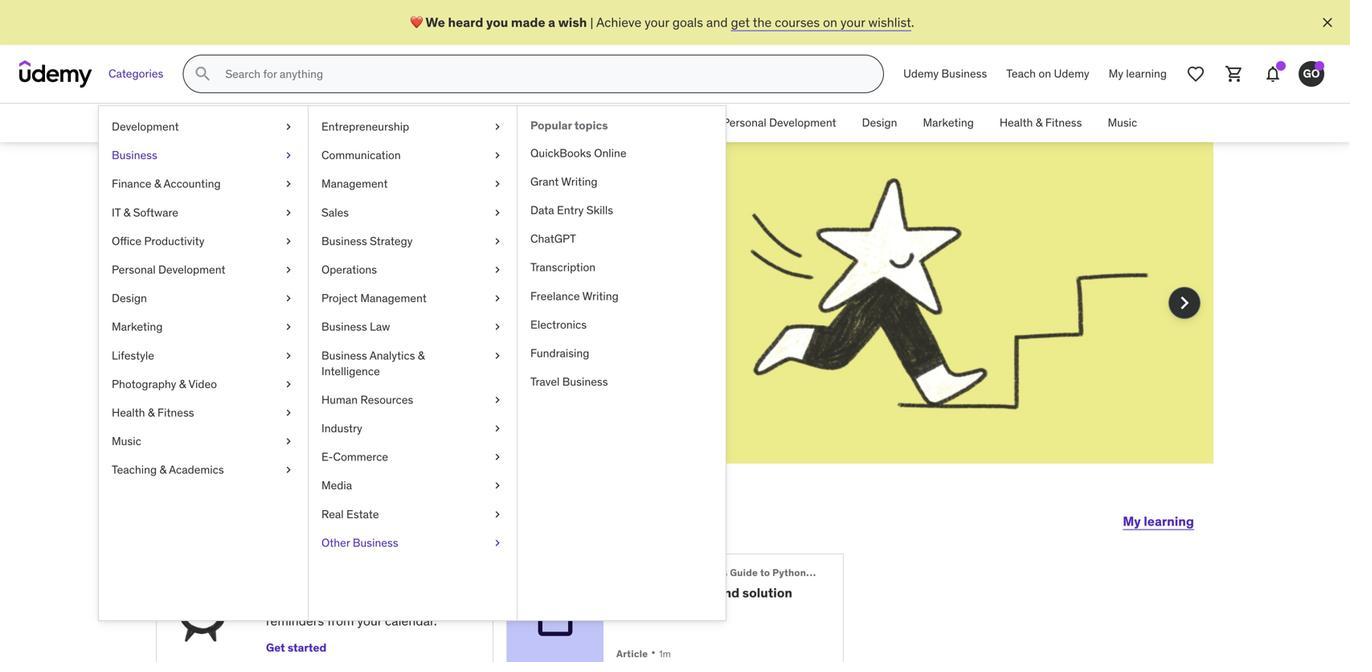 Task type: locate. For each thing, give the bounding box(es) containing it.
finance & accounting up communication link
[[377, 116, 486, 130]]

0 vertical spatial fitness
[[1046, 116, 1082, 130]]

day up from at left bottom
[[337, 595, 357, 612]]

on right courses
[[823, 14, 838, 30]]

schedule
[[266, 571, 324, 587]]

software
[[533, 116, 579, 130], [133, 205, 178, 220]]

1 horizontal spatial personal development link
[[710, 104, 849, 142]]

up.
[[391, 595, 409, 612]]

xsmall image for photography & video
[[282, 376, 295, 392]]

xsmall image for health & fitness
[[282, 405, 295, 421]]

1 horizontal spatial accounting
[[429, 116, 486, 130]]

xsmall image inside industry link
[[491, 421, 504, 437]]

marketing
[[923, 116, 974, 130], [112, 320, 163, 334]]

0 vertical spatial personal development link
[[710, 104, 849, 142]]

productivity
[[637, 116, 697, 130], [144, 234, 205, 248]]

xsmall image inside human resources link
[[491, 392, 504, 408]]

xsmall image
[[282, 148, 295, 163], [282, 176, 295, 192], [491, 176, 504, 192], [491, 262, 504, 278], [282, 291, 295, 306], [491, 291, 504, 306], [282, 319, 295, 335], [282, 376, 295, 392], [491, 392, 504, 408], [491, 421, 504, 437], [282, 462, 295, 478], [491, 478, 504, 494]]

management
[[322, 177, 388, 191], [360, 291, 427, 306]]

.
[[911, 14, 915, 30]]

finance & accounting link down development link
[[99, 170, 308, 198]]

real estate link
[[309, 500, 517, 529]]

0 horizontal spatial productivity
[[144, 234, 205, 248]]

0 vertical spatial it & software link
[[499, 104, 591, 142]]

management up law
[[360, 291, 427, 306]]

xsmall image for other business
[[491, 535, 504, 551]]

you left made
[[486, 14, 508, 30]]

business down estate
[[353, 536, 398, 550]]

accounting for lifestyle
[[164, 177, 221, 191]]

0 horizontal spatial marketing link
[[99, 313, 308, 341]]

udemy business link
[[894, 55, 997, 93]]

development link
[[99, 113, 308, 141]]

xsmall image inside design 'link'
[[282, 291, 295, 306]]

1 horizontal spatial on
[[1039, 66, 1052, 81]]

xsmall image inside "photography & video" link
[[282, 376, 295, 392]]

1 horizontal spatial fitness
[[1046, 116, 1082, 130]]

xsmall image inside entrepreneurship "link"
[[491, 119, 504, 135]]

0 vertical spatial management
[[322, 177, 388, 191]]

business up intelligence
[[322, 348, 367, 363]]

office productivity link up "online"
[[591, 104, 710, 142]]

your inside schedule time to learn a little each day adds up. get reminders from your calendar.
[[357, 613, 382, 630]]

personal development link
[[710, 104, 849, 142], [99, 256, 308, 284]]

finance & accounting for lifestyle
[[112, 177, 221, 191]]

0 vertical spatial health
[[1000, 116, 1033, 130]]

writing down quickbooks online
[[561, 174, 598, 189]]

let's
[[156, 502, 217, 535]]

1 vertical spatial office productivity
[[112, 234, 205, 248]]

each
[[306, 595, 334, 612]]

0 vertical spatial get
[[412, 595, 433, 612]]

it & software link
[[499, 104, 591, 142], [99, 198, 308, 227]]

marketing link up 'video'
[[99, 313, 308, 341]]

0 vertical spatial accounting
[[429, 116, 486, 130]]

1 horizontal spatial software
[[533, 116, 579, 130]]

to up 'solution'
[[760, 567, 770, 579]]

personal for health & fitness
[[723, 116, 767, 130]]

get up calendar. at left bottom
[[412, 595, 433, 612]]

1 vertical spatial marketing
[[112, 320, 163, 334]]

1 vertical spatial get
[[266, 641, 285, 655]]

xsmall image for it & software
[[282, 205, 295, 221]]

freelance
[[531, 289, 580, 303]]

business link for health & fitness
[[293, 104, 364, 142]]

1 horizontal spatial a
[[548, 14, 556, 30]]

to right time
[[357, 571, 370, 587]]

0 horizontal spatial office productivity link
[[99, 227, 308, 256]]

personal development link for lifestyle
[[99, 256, 308, 284]]

1 vertical spatial on
[[1039, 66, 1052, 81]]

health & fitness down photography
[[112, 405, 194, 420]]

development
[[769, 116, 837, 130], [112, 119, 179, 134], [158, 262, 226, 277]]

my learning
[[1109, 66, 1167, 81], [1123, 513, 1195, 530]]

the right get
[[753, 14, 772, 30]]

quickbooks online
[[531, 146, 627, 160]]

0 vertical spatial marketing
[[923, 116, 974, 130]]

xsmall image for music
[[282, 434, 295, 449]]

business down development link
[[112, 148, 157, 162]]

transcription
[[531, 260, 596, 275]]

human resources link
[[309, 386, 517, 414]]

0 vertical spatial it & software
[[512, 116, 579, 130]]

accounting down development link
[[164, 177, 221, 191]]

0 vertical spatial design link
[[849, 104, 910, 142]]

0 horizontal spatial to
[[357, 571, 370, 587]]

next image
[[1172, 290, 1198, 316]]

finance & accounting link for health & fitness
[[364, 104, 499, 142]]

fitness down photography & video
[[157, 405, 194, 420]]

a up operations link
[[379, 212, 398, 254]]

xsmall image for real estate
[[491, 507, 504, 522]]

1 vertical spatial it & software link
[[99, 198, 308, 227]]

xsmall image inside the sales link
[[491, 205, 504, 221]]

0 horizontal spatial you
[[302, 300, 322, 317]]

media
[[322, 478, 352, 493]]

health for rightmost health & fitness link
[[1000, 116, 1033, 130]]

xsmall image for operations
[[491, 262, 504, 278]]

xsmall image inside 'marketing' link
[[282, 319, 295, 335]]

popular topics
[[531, 118, 608, 133]]

1 vertical spatial writing
[[582, 289, 619, 303]]

0 vertical spatial music
[[1108, 116, 1138, 130]]

and inside the ultimate beginners guide to python programming 11. homework and solution
[[717, 585, 740, 601]]

udemy inside "link"
[[1054, 66, 1090, 81]]

2 udemy from the left
[[1054, 66, 1090, 81]]

go link
[[1293, 55, 1331, 93]]

your up law
[[360, 300, 385, 317]]

1 vertical spatial and
[[214, 318, 235, 335]]

xsmall image inside communication link
[[491, 148, 504, 163]]

music link
[[1095, 104, 1150, 142], [99, 427, 308, 456]]

1 horizontal spatial marketing
[[923, 116, 974, 130]]

data
[[531, 203, 554, 217]]

shopping cart with 0 items image
[[1225, 64, 1244, 84]]

operations link
[[309, 256, 517, 284]]

and
[[707, 14, 728, 30], [214, 318, 235, 335], [717, 585, 740, 601]]

0 vertical spatial software
[[533, 116, 579, 130]]

0 vertical spatial day
[[315, 212, 373, 254]]

xsmall image inside 'business strategy' link
[[491, 233, 504, 249]]

0 vertical spatial office productivity link
[[591, 104, 710, 142]]

0 horizontal spatial udemy
[[904, 66, 939, 81]]

strategy
[[370, 234, 413, 248]]

1 horizontal spatial finance & accounting
[[377, 116, 486, 130]]

0 horizontal spatial get
[[266, 641, 285, 655]]

marketing link for health & fitness
[[910, 104, 987, 142]]

xsmall image inside business analytics & intelligence link
[[491, 348, 504, 364]]

0 vertical spatial finance
[[377, 116, 417, 130]]

lifestyle link
[[99, 341, 308, 370]]

1 vertical spatial office productivity link
[[99, 227, 308, 256]]

xsmall image for sales
[[491, 205, 504, 221]]

1 vertical spatial fitness
[[157, 405, 194, 420]]

real estate
[[322, 507, 379, 522]]

office productivity link for lifestyle
[[99, 227, 308, 256]]

gary
[[411, 502, 475, 535]]

design
[[862, 116, 898, 130], [112, 291, 147, 306]]

1 vertical spatial finance
[[112, 177, 151, 191]]

writing for freelance writing
[[582, 289, 619, 303]]

xsmall image inside media link
[[491, 478, 504, 494]]

get left 'started' at the left bottom of page
[[266, 641, 285, 655]]

a inside every day a little closer learning helps you reach your goals. keep learning and reap the rewards.
[[379, 212, 398, 254]]

finance & accounting down development link
[[112, 177, 221, 191]]

my
[[1109, 66, 1124, 81], [1123, 513, 1141, 530]]

fundraising
[[531, 346, 590, 360]]

finance for health & fitness
[[377, 116, 417, 130]]

xsmall image inside operations link
[[491, 262, 504, 278]]

0 horizontal spatial marketing
[[112, 320, 163, 334]]

on inside "link"
[[1039, 66, 1052, 81]]

finance & accounting link
[[364, 104, 499, 142], [99, 170, 308, 198]]

sales link
[[309, 198, 517, 227]]

1 horizontal spatial marketing link
[[910, 104, 987, 142]]

day up operations
[[315, 212, 373, 254]]

health down photography
[[112, 405, 145, 420]]

finance & accounting for health & fitness
[[377, 116, 486, 130]]

1 vertical spatial my learning
[[1123, 513, 1195, 530]]

health down teach at the top of the page
[[1000, 116, 1033, 130]]

0 horizontal spatial finance & accounting link
[[99, 170, 308, 198]]

1 horizontal spatial it
[[512, 116, 521, 130]]

xsmall image inside lifestyle link
[[282, 348, 295, 364]]

to inside the ultimate beginners guide to python programming 11. homework and solution
[[760, 567, 770, 579]]

xsmall image inside finance & accounting link
[[282, 176, 295, 192]]

xsmall image inside business law link
[[491, 319, 504, 335]]

article • 1m
[[617, 645, 671, 661]]

your down adds
[[357, 613, 382, 630]]

xsmall image inside project management link
[[491, 291, 504, 306]]

0 horizontal spatial personal development link
[[99, 256, 308, 284]]

software for health & fitness
[[533, 116, 579, 130]]

0 vertical spatial personal development
[[723, 116, 837, 130]]

resources
[[361, 393, 413, 407]]

0 horizontal spatial music link
[[99, 427, 308, 456]]

fundraising link
[[518, 339, 726, 368]]

personal
[[723, 116, 767, 130], [112, 262, 156, 277]]

xsmall image for e-commerce
[[491, 449, 504, 465]]

1 vertical spatial accounting
[[164, 177, 221, 191]]

estate
[[346, 507, 379, 522]]

1 vertical spatial software
[[133, 205, 178, 220]]

finance & accounting link up management link
[[364, 104, 499, 142]]

0 horizontal spatial personal
[[112, 262, 156, 277]]

transcription link
[[518, 253, 726, 282]]

travel business
[[531, 375, 608, 389]]

1 unread notification image
[[1277, 61, 1286, 71]]

xsmall image inside "business" link
[[282, 148, 295, 163]]

intelligence
[[322, 364, 380, 378]]

xsmall image for lifestyle
[[282, 348, 295, 364]]

0 vertical spatial health & fitness
[[1000, 116, 1082, 130]]

it & software for lifestyle
[[112, 205, 178, 220]]

xsmall image inside teaching & academics link
[[282, 462, 295, 478]]

you inside every day a little closer learning helps you reach your goals. keep learning and reap the rewards.
[[302, 300, 322, 317]]

xsmall image
[[282, 119, 295, 135], [491, 119, 504, 135], [491, 148, 504, 163], [282, 205, 295, 221], [491, 205, 504, 221], [282, 233, 295, 249], [491, 233, 504, 249], [282, 262, 295, 278], [491, 319, 504, 335], [282, 348, 295, 364], [491, 348, 504, 364], [282, 405, 295, 421], [282, 434, 295, 449], [491, 449, 504, 465], [491, 507, 504, 522], [491, 535, 504, 551]]

carousel element
[[137, 142, 1214, 502]]

0 vertical spatial it
[[512, 116, 521, 130]]

every
[[214, 212, 309, 254]]

and left get
[[707, 14, 728, 30]]

0 horizontal spatial little
[[277, 595, 303, 612]]

1 vertical spatial health & fitness
[[112, 405, 194, 420]]

operations
[[322, 262, 377, 277]]

freelance writing link
[[518, 282, 726, 311]]

1 horizontal spatial health & fitness
[[1000, 116, 1082, 130]]

0 horizontal spatial health
[[112, 405, 145, 420]]

you
[[486, 14, 508, 30], [302, 300, 322, 317]]

reminders
[[266, 613, 324, 630]]

marketing up lifestyle
[[112, 320, 163, 334]]

0 horizontal spatial office productivity
[[112, 234, 205, 248]]

fitness for rightmost health & fitness link
[[1046, 116, 1082, 130]]

0 vertical spatial writing
[[561, 174, 598, 189]]

little up operations link
[[404, 212, 483, 254]]

fitness down teach on udemy "link"
[[1046, 116, 1082, 130]]

1 horizontal spatial office productivity link
[[591, 104, 710, 142]]

other business link
[[309, 529, 517, 557]]

keep
[[425, 300, 455, 317]]

0 vertical spatial my learning link
[[1099, 55, 1177, 93]]

1 vertical spatial music link
[[99, 427, 308, 456]]

1 horizontal spatial health
[[1000, 116, 1033, 130]]

xsmall image for management
[[491, 176, 504, 192]]

xsmall image for business
[[282, 148, 295, 163]]

0 horizontal spatial a
[[379, 212, 398, 254]]

1 horizontal spatial udemy
[[1054, 66, 1090, 81]]

xsmall image inside real estate link
[[491, 507, 504, 522]]

you have alerts image
[[1315, 61, 1325, 71]]

1 vertical spatial a
[[379, 212, 398, 254]]

&
[[420, 116, 427, 130], [524, 116, 531, 130], [1036, 116, 1043, 130], [154, 177, 161, 191], [123, 205, 130, 220], [418, 348, 425, 363], [179, 377, 186, 391], [148, 405, 155, 420], [160, 463, 166, 477]]

1 vertical spatial personal
[[112, 262, 156, 277]]

the inside every day a little closer learning helps you reach your goals. keep learning and reap the rewards.
[[267, 318, 286, 335]]

0 vertical spatial my
[[1109, 66, 1124, 81]]

xsmall image for media
[[491, 478, 504, 494]]

0 horizontal spatial health & fitness link
[[99, 399, 308, 427]]

business down reach
[[322, 320, 367, 334]]

xsmall image inside development link
[[282, 119, 295, 135]]

it & software link for lifestyle
[[99, 198, 308, 227]]

0 vertical spatial little
[[404, 212, 483, 254]]

1 horizontal spatial personal
[[723, 116, 767, 130]]

1 vertical spatial productivity
[[144, 234, 205, 248]]

0 vertical spatial finance & accounting link
[[364, 104, 499, 142]]

marketing link down udemy business link
[[910, 104, 987, 142]]

xsmall image inside other business link
[[491, 535, 504, 551]]

xsmall image for finance & accounting
[[282, 176, 295, 192]]

office productivity link up learning
[[99, 227, 308, 256]]

0 vertical spatial finance & accounting
[[377, 116, 486, 130]]

2 vertical spatial and
[[717, 585, 740, 601]]

office productivity link for health & fitness
[[591, 104, 710, 142]]

1 horizontal spatial little
[[404, 212, 483, 254]]

0 horizontal spatial fitness
[[157, 405, 194, 420]]

design link
[[849, 104, 910, 142], [99, 284, 308, 313]]

little up reminders
[[277, 595, 303, 612]]

on right teach at the top of the page
[[1039, 66, 1052, 81]]

marketing for health & fitness
[[923, 116, 974, 130]]

the down helps
[[267, 318, 286, 335]]

1 horizontal spatial finance & accounting link
[[364, 104, 499, 142]]

learning
[[1126, 66, 1167, 81], [458, 300, 505, 317], [1144, 513, 1195, 530]]

it & software
[[512, 116, 579, 130], [112, 205, 178, 220]]

xsmall image for design
[[282, 291, 295, 306]]

business down fundraising
[[563, 375, 608, 389]]

get inside schedule time to learn a little each day adds up. get reminders from your calendar.
[[412, 595, 433, 612]]

design link for lifestyle
[[99, 284, 308, 313]]

and down guide
[[717, 585, 740, 601]]

schedule time to learn a little each day adds up. get reminders from your calendar.
[[266, 571, 437, 630]]

beginners
[[679, 567, 728, 579]]

wishlist image
[[1187, 64, 1206, 84]]

writing down transcription link
[[582, 289, 619, 303]]

marketing down udemy business link
[[923, 116, 974, 130]]

1 vertical spatial finance & accounting
[[112, 177, 221, 191]]

health & fitness link down 'video'
[[99, 399, 308, 427]]

1 vertical spatial it & software
[[112, 205, 178, 220]]

article
[[617, 648, 648, 660]]

1 horizontal spatial it & software link
[[499, 104, 591, 142]]

business inside 'element'
[[563, 375, 608, 389]]

health for health & fitness link to the bottom
[[112, 405, 145, 420]]

you up 'rewards.'
[[302, 300, 322, 317]]

xsmall image for project management
[[491, 291, 504, 306]]

a left 'wish'
[[548, 14, 556, 30]]

business link
[[293, 104, 364, 142], [99, 141, 308, 170]]

1 horizontal spatial finance
[[377, 116, 417, 130]]

grant
[[531, 174, 559, 189]]

xsmall image for entrepreneurship
[[491, 119, 504, 135]]

udemy down .
[[904, 66, 939, 81]]

xsmall image for business law
[[491, 319, 504, 335]]

health & fitness link
[[987, 104, 1095, 142], [99, 399, 308, 427]]

xsmall image inside management link
[[491, 176, 504, 192]]

xsmall image for communication
[[491, 148, 504, 163]]

skills
[[587, 203, 613, 217]]

close image
[[1320, 14, 1336, 31]]

management down communication
[[322, 177, 388, 191]]

xsmall image for marketing
[[282, 319, 295, 335]]

xsmall image for development
[[282, 119, 295, 135]]

xsmall image inside personal development link
[[282, 262, 295, 278]]

udemy
[[904, 66, 939, 81], [1054, 66, 1090, 81]]

0 vertical spatial office productivity
[[604, 116, 697, 130]]

and down learning
[[214, 318, 235, 335]]

health & fitness down teach on udemy "link"
[[1000, 116, 1082, 130]]

keep learning link
[[425, 300, 505, 317]]

your
[[645, 14, 669, 30], [841, 14, 865, 30], [360, 300, 385, 317], [357, 613, 382, 630]]

business up operations
[[322, 234, 367, 248]]

development for lifestyle
[[158, 262, 226, 277]]

xsmall image inside health & fitness link
[[282, 405, 295, 421]]

0 vertical spatial personal
[[723, 116, 767, 130]]

0 vertical spatial you
[[486, 14, 508, 30]]

video
[[188, 377, 217, 391]]

get
[[412, 595, 433, 612], [266, 641, 285, 655]]

1 vertical spatial it
[[112, 205, 121, 220]]

reach
[[325, 300, 357, 317]]

1 vertical spatial health
[[112, 405, 145, 420]]

xsmall image inside e-commerce link
[[491, 449, 504, 465]]

online
[[594, 146, 627, 160]]

we
[[426, 14, 445, 30]]

helps
[[267, 300, 298, 317]]

1 vertical spatial personal development link
[[99, 256, 308, 284]]

0 horizontal spatial it & software link
[[99, 198, 308, 227]]

accounting up communication link
[[429, 116, 486, 130]]

to
[[760, 567, 770, 579], [357, 571, 370, 587]]

wish
[[558, 14, 587, 30]]

0 vertical spatial design
[[862, 116, 898, 130]]

law
[[370, 320, 390, 334]]

udemy right teach at the top of the page
[[1054, 66, 1090, 81]]

1 horizontal spatial office
[[604, 116, 634, 130]]

personal for lifestyle
[[112, 262, 156, 277]]

1 vertical spatial learning
[[458, 300, 505, 317]]

health & fitness link down teach on udemy "link"
[[987, 104, 1095, 142]]

xsmall image inside office productivity link
[[282, 233, 295, 249]]

1 horizontal spatial office productivity
[[604, 116, 697, 130]]

office
[[604, 116, 634, 130], [112, 234, 141, 248]]

human resources
[[322, 393, 413, 407]]

to inside schedule time to learn a little each day adds up. get reminders from your calendar.
[[357, 571, 370, 587]]

e-commerce
[[322, 450, 388, 464]]

0 vertical spatial office
[[604, 116, 634, 130]]



Task type: vqa. For each thing, say whether or not it's contained in the screenshot.
when to the right
no



Task type: describe. For each thing, give the bounding box(es) containing it.
11.
[[617, 585, 632, 601]]

business analytics & intelligence link
[[309, 341, 517, 386]]

and inside every day a little closer learning helps you reach your goals. keep learning and reap the rewards.
[[214, 318, 235, 335]]

office for lifestyle
[[112, 234, 141, 248]]

1m
[[659, 648, 671, 660]]

office productivity for health & fitness
[[604, 116, 697, 130]]

real
[[322, 507, 344, 522]]

design link for health & fitness
[[849, 104, 910, 142]]

0 vertical spatial learning
[[1126, 66, 1167, 81]]

day inside schedule time to learn a little each day adds up. get reminders from your calendar.
[[337, 595, 357, 612]]

notifications image
[[1264, 64, 1283, 84]]

learning
[[214, 300, 264, 317]]

day inside every day a little closer learning helps you reach your goals. keep learning and reap the rewards.
[[315, 212, 373, 254]]

office productivity for lifestyle
[[112, 234, 205, 248]]

photography & video link
[[99, 370, 308, 399]]

Search for anything text field
[[222, 60, 864, 88]]

business left teach at the top of the page
[[942, 66, 987, 81]]

health & fitness for rightmost health & fitness link
[[1000, 116, 1082, 130]]

teach on udemy
[[1007, 66, 1090, 81]]

software for lifestyle
[[133, 205, 178, 220]]

other business element
[[517, 106, 726, 621]]

business up communication
[[306, 116, 351, 130]]

0 vertical spatial on
[[823, 14, 838, 30]]

& inside business analytics & intelligence
[[418, 348, 425, 363]]

1 horizontal spatial music link
[[1095, 104, 1150, 142]]

little inside schedule time to learn a little each day adds up. get reminders from your calendar.
[[277, 595, 303, 612]]

teach on udemy link
[[997, 55, 1099, 93]]

get inside button
[[266, 641, 285, 655]]

1 vertical spatial my learning link
[[1123, 502, 1195, 541]]

finance & accounting link for lifestyle
[[99, 170, 308, 198]]

academics
[[169, 463, 224, 477]]

personal development for lifestyle
[[112, 262, 226, 277]]

0 vertical spatial and
[[707, 14, 728, 30]]

it & software for health & fitness
[[512, 116, 579, 130]]

it for health & fitness
[[512, 116, 521, 130]]

xsmall image for industry
[[491, 421, 504, 437]]

it for lifestyle
[[112, 205, 121, 220]]

project management link
[[309, 284, 517, 313]]

xsmall image for human resources
[[491, 392, 504, 408]]

xsmall image for personal development
[[282, 262, 295, 278]]

other
[[322, 536, 350, 550]]

other business
[[322, 536, 398, 550]]

productivity for health & fitness
[[637, 116, 697, 130]]

teaching
[[112, 463, 157, 477]]

grant writing
[[531, 174, 598, 189]]

submit search image
[[193, 64, 212, 84]]

•
[[651, 645, 656, 661]]

quickbooks
[[531, 146, 592, 160]]

reap
[[238, 318, 264, 335]]

from
[[327, 613, 354, 630]]

0 vertical spatial a
[[548, 14, 556, 30]]

your inside every day a little closer learning helps you reach your goals. keep learning and reap the rewards.
[[360, 300, 385, 317]]

adds
[[360, 595, 388, 612]]

communication link
[[309, 141, 517, 170]]

your left the wishlist
[[841, 14, 865, 30]]

health & fitness for health & fitness link to the bottom
[[112, 405, 194, 420]]

❤️
[[410, 14, 423, 30]]

udemy image
[[19, 60, 92, 88]]

teach
[[1007, 66, 1036, 81]]

photography & video
[[112, 377, 217, 391]]

❤️   we heard you made a wish | achieve your goals and get the courses on your wishlist .
[[410, 14, 915, 30]]

ultimate
[[636, 567, 677, 579]]

finance for lifestyle
[[112, 177, 151, 191]]

industry
[[322, 421, 362, 436]]

1 vertical spatial music
[[112, 434, 141, 449]]

0 vertical spatial my learning
[[1109, 66, 1167, 81]]

fitness for health & fitness link to the bottom
[[157, 405, 194, 420]]

1 horizontal spatial you
[[486, 14, 508, 30]]

get started
[[266, 641, 327, 655]]

business link for lifestyle
[[99, 141, 308, 170]]

goals
[[673, 14, 703, 30]]

sales
[[322, 205, 349, 220]]

it & software link for health & fitness
[[499, 104, 591, 142]]

design for health & fitness
[[862, 116, 898, 130]]

industry link
[[309, 414, 517, 443]]

time
[[327, 571, 354, 587]]

personal development link for health & fitness
[[710, 104, 849, 142]]

categories
[[109, 66, 163, 81]]

design for lifestyle
[[112, 291, 147, 306]]

courses
[[775, 14, 820, 30]]

get the courses on your wishlist link
[[731, 14, 911, 30]]

accounting for health & fitness
[[429, 116, 486, 130]]

11. homework and solution link
[[617, 585, 818, 601]]

xsmall image for teaching & academics
[[282, 462, 295, 478]]

freelance writing
[[531, 289, 619, 303]]

marketing link for lifestyle
[[99, 313, 308, 341]]

data entry skills link
[[518, 196, 726, 225]]

learning,
[[289, 502, 406, 535]]

management link
[[309, 170, 517, 198]]

1 vertical spatial management
[[360, 291, 427, 306]]

guide
[[730, 567, 758, 579]]

project
[[322, 291, 358, 306]]

the
[[617, 567, 634, 579]]

1 vertical spatial my
[[1123, 513, 1141, 530]]

electronics
[[531, 317, 587, 332]]

chatgpt
[[531, 232, 576, 246]]

start
[[222, 502, 284, 535]]

every day a little closer learning helps you reach your goals. keep learning and reap the rewards.
[[214, 212, 505, 335]]

teaching & academics link
[[99, 456, 308, 485]]

communication
[[322, 148, 401, 162]]

programming
[[809, 567, 874, 579]]

topics
[[575, 118, 608, 133]]

solution
[[743, 585, 793, 601]]

1 horizontal spatial health & fitness link
[[987, 104, 1095, 142]]

categories button
[[99, 55, 173, 93]]

0 vertical spatial the
[[753, 14, 772, 30]]

little inside every day a little closer learning helps you reach your goals. keep learning and reap the rewards.
[[404, 212, 483, 254]]

development for health & fitness
[[769, 116, 837, 130]]

entry
[[557, 203, 584, 217]]

started
[[288, 641, 327, 655]]

2 vertical spatial learning
[[1144, 513, 1195, 530]]

homework
[[635, 585, 714, 601]]

lifestyle
[[112, 348, 154, 363]]

data entry skills
[[531, 203, 613, 217]]

e-commerce link
[[309, 443, 517, 472]]

productivity for lifestyle
[[144, 234, 205, 248]]

entrepreneurship
[[322, 119, 409, 134]]

|
[[590, 14, 594, 30]]

learn
[[373, 571, 404, 587]]

your left goals
[[645, 14, 669, 30]]

udemy business
[[904, 66, 987, 81]]

xsmall image for office productivity
[[282, 233, 295, 249]]

business strategy link
[[309, 227, 517, 256]]

xsmall image for business analytics & intelligence
[[491, 348, 504, 364]]

1 vertical spatial health & fitness link
[[99, 399, 308, 427]]

business inside business analytics & intelligence
[[322, 348, 367, 363]]

personal development for health & fitness
[[723, 116, 837, 130]]

electronics link
[[518, 311, 726, 339]]

marketing for lifestyle
[[112, 320, 163, 334]]

let's start learning, gary
[[156, 502, 475, 535]]

office for health & fitness
[[604, 116, 634, 130]]

1 udemy from the left
[[904, 66, 939, 81]]

1 horizontal spatial music
[[1108, 116, 1138, 130]]

grant writing link
[[518, 168, 726, 196]]

learning inside every day a little closer learning helps you reach your goals. keep learning and reap the rewards.
[[458, 300, 505, 317]]

writing for grant writing
[[561, 174, 598, 189]]

photography
[[112, 377, 176, 391]]

xsmall image for business strategy
[[491, 233, 504, 249]]

the ultimate beginners guide to python programming 11. homework and solution
[[617, 567, 874, 601]]



